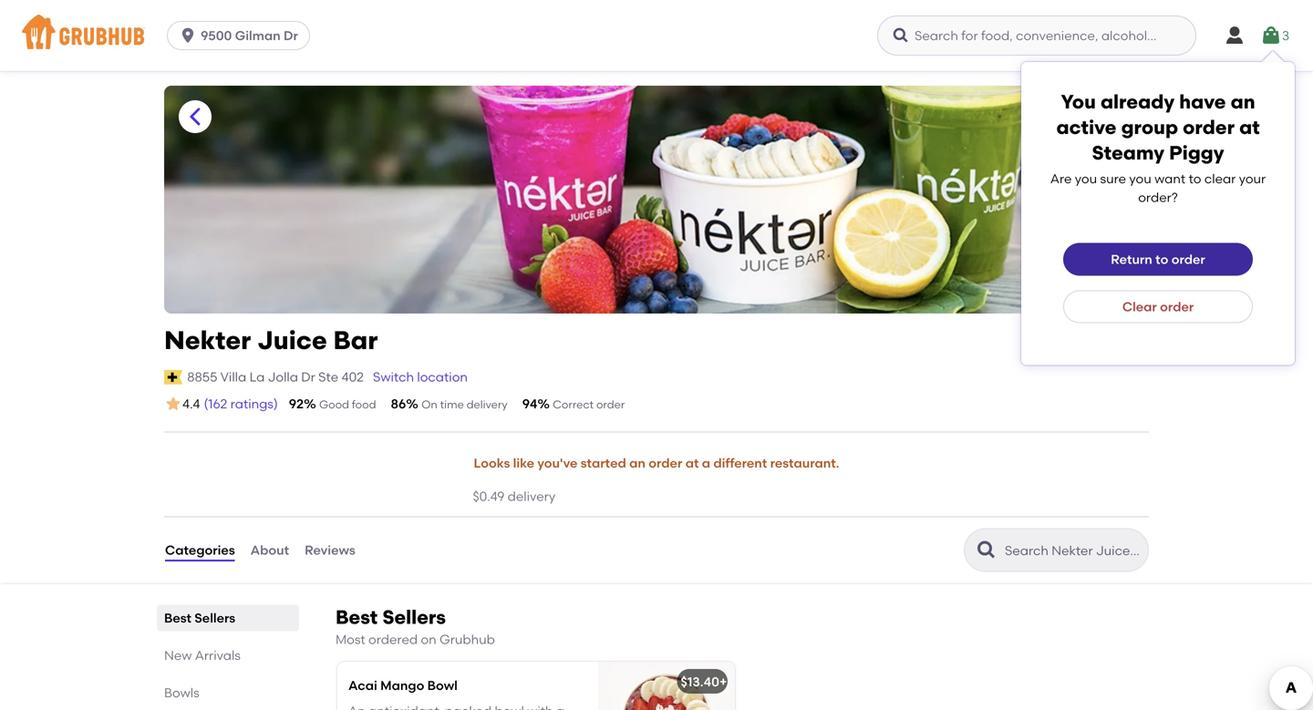 Task type: vqa. For each thing, say whether or not it's contained in the screenshot.


Task type: describe. For each thing, give the bounding box(es) containing it.
acai mango bowl
[[348, 678, 458, 694]]

already
[[1101, 90, 1175, 114]]

acai mango bowl image
[[598, 662, 735, 711]]

piggy
[[1169, 141, 1225, 165]]

0 vertical spatial delivery
[[467, 398, 508, 411]]

like
[[513, 456, 534, 471]]

2 you from the left
[[1130, 171, 1152, 186]]

sellers for best sellers most ordered on grubhub
[[382, 606, 446, 629]]

at inside you already have an active group order at steamy piggy
[[1240, 116, 1260, 139]]

return
[[1111, 252, 1153, 267]]

an inside you already have an active group order at steamy piggy
[[1231, 90, 1256, 114]]

best sellers most ordered on grubhub
[[336, 606, 495, 648]]

nekter
[[164, 325, 251, 356]]

mango
[[380, 678, 424, 694]]

started
[[581, 456, 626, 471]]

(162 ratings)
[[204, 396, 278, 412]]

dr inside 8855 villa la jolla dr ste 402 button
[[301, 370, 315, 385]]

gilman
[[235, 28, 281, 43]]

nekter juice bar
[[164, 325, 378, 356]]

ste
[[318, 370, 339, 385]]

order inside you already have an active group order at steamy piggy
[[1183, 116, 1235, 139]]

bowls
[[164, 686, 200, 701]]

on time delivery
[[422, 398, 508, 411]]

on
[[421, 632, 437, 648]]

have
[[1180, 90, 1226, 114]]

save this restaurant image
[[1067, 106, 1089, 128]]

nekter juice bar logo image
[[1071, 277, 1135, 341]]

8855 villa la jolla dr ste 402
[[187, 370, 364, 385]]

1 you from the left
[[1075, 171, 1097, 186]]

clear
[[1123, 299, 1157, 315]]

return to order button
[[1064, 243, 1253, 276]]

most
[[336, 632, 365, 648]]

Search Nekter Juice Bar search field
[[1003, 542, 1143, 560]]

3 button
[[1260, 19, 1290, 52]]

8855
[[187, 370, 218, 385]]

402
[[342, 370, 364, 385]]

1 horizontal spatial svg image
[[1224, 25, 1246, 47]]

3
[[1282, 28, 1290, 43]]

bar
[[333, 325, 378, 356]]

best for best sellers
[[164, 611, 191, 626]]

villa
[[220, 370, 246, 385]]

best for best sellers most ordered on grubhub
[[336, 606, 378, 629]]

about button
[[250, 518, 290, 583]]

tooltip containing you already have an active group order at
[[1022, 51, 1295, 365]]

ordered
[[369, 632, 418, 648]]

categories
[[165, 543, 235, 558]]

are
[[1051, 171, 1072, 186]]

star icon image
[[164, 395, 182, 413]]

reviews button
[[304, 518, 356, 583]]

?
[[1172, 189, 1178, 205]]

switch location
[[373, 370, 468, 385]]

94
[[522, 396, 537, 412]]

looks
[[474, 456, 510, 471]]

an inside button
[[629, 456, 646, 471]]

92
[[289, 396, 304, 412]]

$0.49
[[473, 489, 505, 504]]

grubhub
[[440, 632, 495, 648]]

active
[[1057, 116, 1117, 139]]

dr inside 9500 gilman dr button
[[284, 28, 298, 43]]

location
[[417, 370, 468, 385]]

your
[[1239, 171, 1266, 186]]

about
[[251, 543, 289, 558]]

good food
[[319, 398, 376, 411]]

food
[[352, 398, 376, 411]]



Task type: locate. For each thing, give the bounding box(es) containing it.
a
[[702, 456, 711, 471]]

new
[[164, 648, 192, 664]]

correct order
[[553, 398, 625, 411]]

at left "a"
[[686, 456, 699, 471]]

search icon image
[[976, 540, 998, 561]]

categories button
[[164, 518, 236, 583]]

+
[[720, 674, 727, 690]]

on
[[422, 398, 438, 411]]

to
[[1189, 171, 1202, 186], [1156, 252, 1169, 267]]

share icon image
[[1107, 106, 1129, 128]]

0 horizontal spatial sellers
[[195, 611, 235, 626]]

reviews
[[305, 543, 355, 558]]

are you sure you want to clear your order
[[1051, 171, 1266, 205]]

save this restaurant button
[[1062, 100, 1094, 133]]

you already have an active group order at steamy piggy
[[1057, 90, 1260, 165]]

you right are
[[1075, 171, 1097, 186]]

to inside button
[[1156, 252, 1169, 267]]

0 horizontal spatial you
[[1075, 171, 1097, 186]]

0 vertical spatial dr
[[284, 28, 298, 43]]

an right have
[[1231, 90, 1256, 114]]

0 vertical spatial to
[[1189, 171, 1202, 186]]

8855 villa la jolla dr ste 402 button
[[186, 367, 365, 388]]

1 horizontal spatial best
[[336, 606, 378, 629]]

at inside button
[[686, 456, 699, 471]]

sellers up on
[[382, 606, 446, 629]]

an
[[1231, 90, 1256, 114], [629, 456, 646, 471]]

tooltip
[[1022, 51, 1295, 365]]

0 horizontal spatial best
[[164, 611, 191, 626]]

delivery down like
[[508, 489, 556, 504]]

sellers up arrivals at the bottom of page
[[195, 611, 235, 626]]

to right return
[[1156, 252, 1169, 267]]

svg image
[[1224, 25, 1246, 47], [1260, 25, 1282, 47], [892, 26, 910, 45]]

0 horizontal spatial at
[[686, 456, 699, 471]]

9500 gilman dr
[[201, 28, 298, 43]]

order down have
[[1183, 116, 1235, 139]]

dr left ste
[[301, 370, 315, 385]]

1 vertical spatial at
[[686, 456, 699, 471]]

new arrivals
[[164, 648, 241, 664]]

bowl
[[427, 678, 458, 694]]

order left "a"
[[649, 456, 683, 471]]

time
[[440, 398, 464, 411]]

switch location button
[[372, 367, 469, 388]]

caret left icon image
[[184, 106, 206, 128]]

0 horizontal spatial svg image
[[892, 26, 910, 45]]

return to order
[[1111, 252, 1206, 267]]

you
[[1075, 171, 1097, 186], [1130, 171, 1152, 186]]

la
[[250, 370, 265, 385]]

svg image inside 3 button
[[1260, 25, 1282, 47]]

delivery right time
[[467, 398, 508, 411]]

order down the want on the right of the page
[[1138, 189, 1172, 205]]

clear order
[[1123, 299, 1194, 315]]

to inside are you sure you want to clear your order
[[1189, 171, 1202, 186]]

0 vertical spatial at
[[1240, 116, 1260, 139]]

different
[[714, 456, 767, 471]]

main navigation navigation
[[0, 0, 1313, 71]]

9500
[[201, 28, 232, 43]]

1 horizontal spatial an
[[1231, 90, 1256, 114]]

1 horizontal spatial to
[[1189, 171, 1202, 186]]

to right the want on the right of the page
[[1189, 171, 1202, 186]]

order
[[1183, 116, 1235, 139], [1138, 189, 1172, 205], [1172, 252, 1206, 267], [1160, 299, 1194, 315], [596, 398, 625, 411], [649, 456, 683, 471]]

$13.40
[[681, 674, 720, 690]]

Search for food, convenience, alcohol... search field
[[877, 16, 1197, 56]]

$13.40 +
[[681, 674, 727, 690]]

0 horizontal spatial to
[[1156, 252, 1169, 267]]

2 horizontal spatial svg image
[[1260, 25, 1282, 47]]

0 horizontal spatial dr
[[284, 28, 298, 43]]

svg image
[[179, 26, 197, 45]]

looks like you've started an order at a different restaurant. button
[[473, 444, 840, 484]]

1 horizontal spatial dr
[[301, 370, 315, 385]]

sellers
[[382, 606, 446, 629], [195, 611, 235, 626]]

best sellers
[[164, 611, 235, 626]]

sellers inside best sellers most ordered on grubhub
[[382, 606, 446, 629]]

jolla
[[268, 370, 298, 385]]

1 vertical spatial delivery
[[508, 489, 556, 504]]

order inside are you sure you want to clear your order
[[1138, 189, 1172, 205]]

9500 gilman dr button
[[167, 21, 317, 50]]

switch
[[373, 370, 414, 385]]

dr right gilman on the top of the page
[[284, 28, 298, 43]]

steamy
[[1092, 141, 1165, 165]]

best
[[336, 606, 378, 629], [164, 611, 191, 626]]

1 vertical spatial dr
[[301, 370, 315, 385]]

0 vertical spatial an
[[1231, 90, 1256, 114]]

dr
[[284, 28, 298, 43], [301, 370, 315, 385]]

restaurant.
[[770, 456, 840, 471]]

an right started
[[629, 456, 646, 471]]

86
[[391, 396, 406, 412]]

clear order button
[[1064, 291, 1253, 323]]

order right the clear
[[1160, 299, 1194, 315]]

delivery
[[467, 398, 508, 411], [508, 489, 556, 504]]

1 horizontal spatial at
[[1240, 116, 1260, 139]]

correct
[[553, 398, 594, 411]]

ratings)
[[230, 396, 278, 412]]

(162
[[204, 396, 227, 412]]

good
[[319, 398, 349, 411]]

looks like you've started an order at a different restaurant.
[[474, 456, 840, 471]]

0 horizontal spatial an
[[629, 456, 646, 471]]

1 horizontal spatial sellers
[[382, 606, 446, 629]]

you
[[1061, 90, 1096, 114]]

at
[[1240, 116, 1260, 139], [686, 456, 699, 471]]

subscription pass image
[[164, 370, 183, 385]]

1 vertical spatial to
[[1156, 252, 1169, 267]]

clear
[[1205, 171, 1236, 186]]

arrivals
[[195, 648, 241, 664]]

best up most
[[336, 606, 378, 629]]

you've
[[538, 456, 578, 471]]

order right correct on the bottom left of page
[[596, 398, 625, 411]]

juice
[[257, 325, 327, 356]]

best inside best sellers most ordered on grubhub
[[336, 606, 378, 629]]

$0.49 delivery
[[473, 489, 556, 504]]

1 horizontal spatial you
[[1130, 171, 1152, 186]]

order up clear order in the top right of the page
[[1172, 252, 1206, 267]]

sure
[[1100, 171, 1126, 186]]

acai
[[348, 678, 377, 694]]

sellers for best sellers
[[195, 611, 235, 626]]

at up your
[[1240, 116, 1260, 139]]

group
[[1121, 116, 1178, 139]]

1 vertical spatial an
[[629, 456, 646, 471]]

you right sure
[[1130, 171, 1152, 186]]

4.4
[[182, 396, 200, 412]]

best up new at left bottom
[[164, 611, 191, 626]]

want
[[1155, 171, 1186, 186]]



